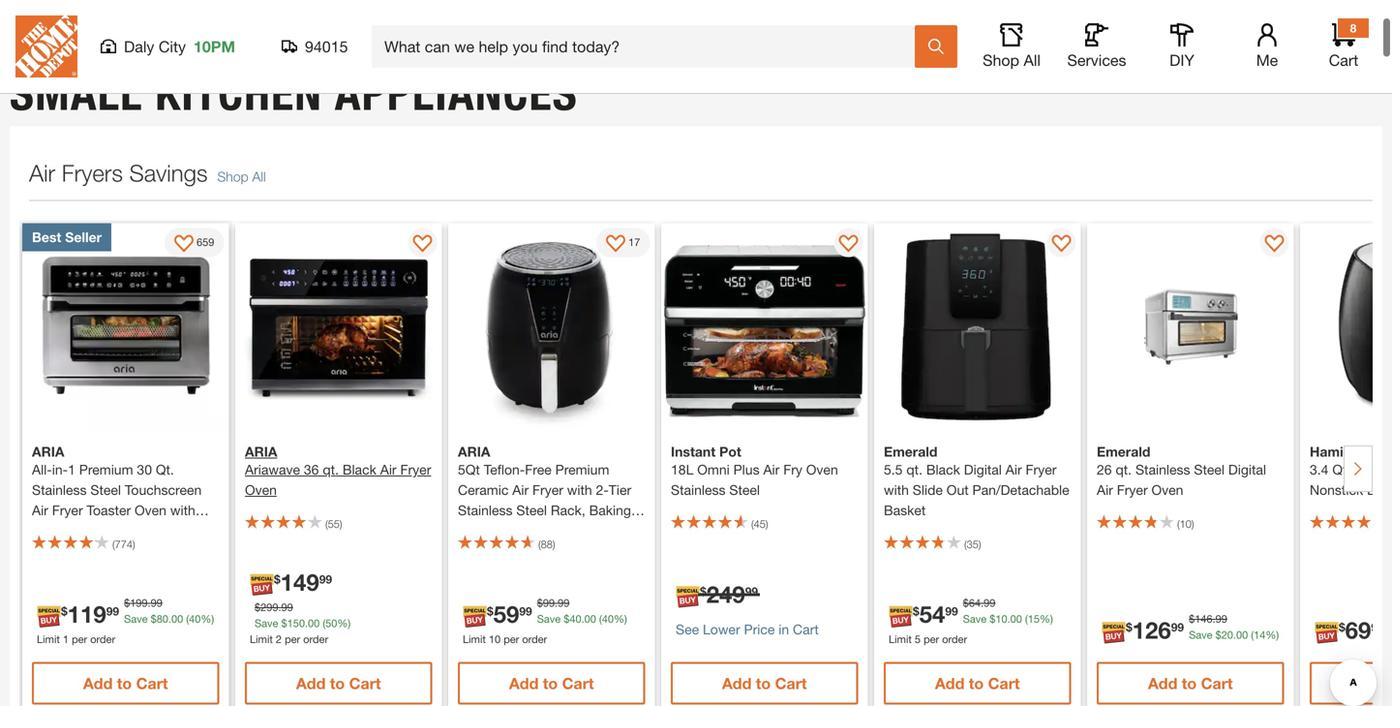 Task type: locate. For each thing, give the bounding box(es) containing it.
premium
[[79, 462, 133, 478], [556, 462, 610, 478]]

99 inside $ 146 . 99 save $ 20 . 00 ( 14 %)
[[1216, 613, 1228, 625]]

per right 5
[[924, 633, 940, 646]]

the home depot logo image
[[15, 15, 77, 77]]

2 to from the left
[[330, 674, 345, 693]]

2 qt. from the left
[[1333, 462, 1352, 478]]

1 limit from the left
[[37, 633, 60, 646]]

1 horizontal spatial digital
[[1229, 462, 1267, 478]]

black up out
[[927, 462, 961, 478]]

2 horizontal spatial 10
[[1180, 518, 1192, 531]]

3 add to cart button from the left
[[458, 662, 645, 705]]

emerald up 5.5
[[884, 444, 938, 460]]

1 display image from the left
[[174, 235, 194, 254]]

1 vertical spatial recipe
[[458, 543, 500, 559]]

4 limit from the left
[[889, 633, 912, 646]]

5 to from the left
[[969, 674, 984, 693]]

display image for 149
[[413, 235, 432, 254]]

order for 54
[[943, 633, 968, 646]]

add to cart button down 50
[[245, 662, 432, 705]]

add to cart for 149
[[296, 674, 381, 693]]

add for 126
[[1149, 674, 1178, 693]]

order down 50
[[303, 633, 328, 646]]

add to cart button down '$ 99 . 99 save $ 40 . 00 ( 40 %) limit 10 per order'
[[458, 662, 645, 705]]

aria inside aria all-in-1 premium 30 qt. stainless steel touchscreen air fryer toaster oven with recipe book
[[32, 444, 64, 460]]

order down $ 59 99
[[522, 633, 548, 646]]

10 down emerald 26 qt. stainless steel digital air fryer oven
[[1180, 518, 1192, 531]]

save down 299
[[255, 617, 278, 630]]

$ for 54
[[913, 605, 920, 618]]

book down skewers on the bottom left
[[504, 543, 536, 559]]

order inside $ 299 . 99 save $ 150 . 00 ( 50 %) limit 2 per order
[[303, 633, 328, 646]]

1 vertical spatial shop
[[217, 168, 249, 184]]

limit for 54
[[889, 633, 912, 646]]

1 horizontal spatial emerald
[[1097, 444, 1151, 460]]

premium inside aria all-in-1 premium 30 qt. stainless steel touchscreen air fryer toaster oven with recipe book
[[79, 462, 133, 478]]

1 horizontal spatial 10
[[996, 613, 1008, 625]]

00 inside '$ 99 . 99 save $ 40 . 00 ( 40 %) limit 10 per order'
[[585, 613, 597, 625]]

3 to from the left
[[543, 674, 558, 693]]

1 horizontal spatial black
[[927, 462, 961, 478]]

order for 59
[[522, 633, 548, 646]]

( inside '$ 99 . 99 save $ 40 . 00 ( 40 %) limit 10 per order'
[[600, 613, 602, 625]]

premium inside aria 5qt teflon-free premium ceramic air fryer with 2-tier stainless steel rack, baking pan, skewers and extended recipe book
[[556, 462, 610, 478]]

( left see
[[600, 613, 602, 625]]

0 horizontal spatial with
[[170, 502, 195, 518]]

cart for 126
[[1202, 674, 1234, 693]]

1 to from the left
[[117, 674, 132, 693]]

save for 59
[[537, 613, 561, 625]]

all left services
[[1024, 51, 1041, 69]]

aria inside aria ariawave 36 qt. black air fryer oven
[[245, 444, 277, 460]]

qt. inside emerald 26 qt. stainless steel digital air fryer oven
[[1116, 462, 1132, 478]]

with down 'touchscreen'
[[170, 502, 195, 518]]

2 limit from the left
[[250, 633, 273, 646]]

add down $ 126 99
[[1149, 674, 1178, 693]]

order inside $ 64 . 99 save $ 10 . 00 ( 15 %) limit 5 per order
[[943, 633, 968, 646]]

99 inside $ 299 . 99 save $ 150 . 00 ( 50 %) limit 2 per order
[[281, 601, 293, 614]]

ariawave
[[245, 462, 300, 478]]

qt. up 'touchscreen'
[[156, 462, 174, 478]]

( right 150
[[323, 617, 326, 630]]

26 qt. stainless steel digital air fryer oven image
[[1088, 223, 1294, 430]]

recipe inside aria all-in-1 premium 30 qt. stainless steel touchscreen air fryer toaster oven with recipe book
[[32, 523, 74, 539]]

$ for 64
[[964, 597, 969, 609]]

air down all-
[[32, 502, 48, 518]]

me
[[1257, 51, 1279, 69]]

$ 64 . 99 save $ 10 . 00 ( 15 %) limit 5 per order
[[889, 597, 1054, 646]]

) for 59
[[553, 538, 556, 551]]

1 digital from the left
[[965, 462, 1002, 478]]

instant pot 18l omni plus air fry oven stainless steel
[[671, 444, 839, 498]]

stainless down the omni
[[671, 482, 726, 498]]

stainless down in-
[[32, 482, 87, 498]]

fryers
[[62, 159, 123, 186]]

$ 59 99
[[487, 600, 532, 628]]

4 to from the left
[[756, 674, 771, 693]]

cart
[[1330, 51, 1359, 69], [793, 622, 819, 638], [136, 674, 168, 693], [349, 674, 381, 693], [562, 674, 594, 693], [776, 674, 807, 693], [989, 674, 1021, 693], [1202, 674, 1234, 693]]

18l omni plus air fry oven stainless steel image
[[662, 223, 868, 430]]

diy
[[1170, 51, 1195, 69]]

2 add to cart button from the left
[[245, 662, 432, 705]]

4 add to cart button from the left
[[671, 662, 859, 705]]

$ 54 99
[[913, 600, 959, 628]]

40 right 80
[[189, 613, 201, 625]]

0 horizontal spatial qt.
[[323, 462, 339, 478]]

touchscreen
[[125, 482, 202, 498]]

qt. for 54
[[907, 462, 923, 478]]

2 vertical spatial 10
[[489, 633, 501, 646]]

$ inside $ 69 99
[[1340, 621, 1346, 634]]

6 add to cart from the left
[[1149, 674, 1234, 693]]

cart for 54
[[989, 674, 1021, 693]]

3 add to cart from the left
[[509, 674, 594, 693]]

emerald inside emerald 26 qt. stainless steel digital air fryer oven
[[1097, 444, 1151, 460]]

$ inside $ 59 99
[[487, 605, 494, 618]]

limit inside $ 199 . 99 save $ 80 . 00 ( 40 %) limit 1 per order
[[37, 633, 60, 646]]

2 40 from the left
[[570, 613, 582, 625]]

5 display image from the left
[[1265, 235, 1285, 254]]

steel up skewers on the bottom left
[[517, 502, 547, 518]]

add to cart down 50
[[296, 674, 381, 693]]

0 horizontal spatial book
[[78, 523, 110, 539]]

$ inside $ 119 99
[[61, 605, 67, 618]]

0 horizontal spatial aria
[[32, 444, 64, 460]]

digital
[[965, 462, 1002, 478], [1229, 462, 1267, 478]]

add down $ 64 . 99 save $ 10 . 00 ( 15 %) limit 5 per order
[[936, 674, 965, 693]]

1 inside aria all-in-1 premium 30 qt. stainless steel touchscreen air fryer toaster oven with recipe book
[[68, 462, 75, 478]]

00 inside $ 64 . 99 save $ 10 . 00 ( 15 %) limit 5 per order
[[1011, 613, 1023, 625]]

( left and
[[539, 538, 541, 551]]

( inside $ 146 . 99 save $ 20 . 00 ( 14 %)
[[1252, 629, 1255, 641]]

add to cart down 20
[[1149, 674, 1234, 693]]

display image for 126
[[1265, 235, 1285, 254]]

emerald
[[884, 444, 938, 460], [1097, 444, 1151, 460]]

to down $ 126 99
[[1183, 674, 1197, 693]]

3 40 from the left
[[602, 613, 614, 625]]

1 black from the left
[[343, 462, 377, 478]]

add to cart button for 149
[[245, 662, 432, 705]]

save right $ 59 99
[[537, 613, 561, 625]]

3 display image from the left
[[607, 235, 626, 254]]

air fryers savings shop all
[[29, 159, 266, 186]]

$ inside $ 149 99
[[274, 573, 281, 586]]

0 vertical spatial 10
[[1180, 518, 1192, 531]]

4 add from the left
[[722, 674, 752, 693]]

to down $ 199 . 99 save $ 80 . 00 ( 40 %) limit 1 per order at the left of the page
[[117, 674, 132, 693]]

00 left 15
[[1011, 613, 1023, 625]]

qt.
[[156, 462, 174, 478], [1333, 462, 1352, 478]]

(
[[325, 518, 328, 531], [752, 518, 754, 531], [1178, 518, 1180, 531], [112, 538, 115, 551], [539, 538, 541, 551], [965, 538, 967, 551], [186, 613, 189, 625], [600, 613, 602, 625], [1026, 613, 1028, 625], [323, 617, 326, 630], [1252, 629, 1255, 641]]

order down $ 54 99
[[943, 633, 968, 646]]

1 emerald from the left
[[884, 444, 938, 460]]

4 add to cart from the left
[[722, 674, 807, 693]]

best
[[32, 229, 61, 245]]

add to cart button down 20
[[1097, 662, 1285, 705]]

to for 249
[[756, 674, 771, 693]]

display image for 54
[[1052, 235, 1072, 254]]

10 down 59
[[489, 633, 501, 646]]

1 vertical spatial 1
[[63, 633, 69, 646]]

0 vertical spatial recipe
[[32, 523, 74, 539]]

99
[[319, 573, 332, 586], [746, 585, 759, 598], [151, 597, 163, 609], [543, 597, 555, 609], [558, 597, 570, 609], [984, 597, 996, 609], [281, 601, 293, 614], [106, 605, 119, 618], [520, 605, 532, 618], [946, 605, 959, 618], [1216, 613, 1228, 625], [1172, 621, 1185, 634], [1372, 621, 1385, 634]]

1 vertical spatial book
[[504, 543, 536, 559]]

aria up ariawave
[[245, 444, 277, 460]]

00 inside $ 299 . 99 save $ 150 . 00 ( 50 %) limit 2 per order
[[308, 617, 320, 630]]

qt. inside emerald 5.5 qt. black digital air fryer with slide out pan/detachable basket
[[907, 462, 923, 478]]

2 per from the left
[[285, 633, 300, 646]]

all
[[1024, 51, 1041, 69], [252, 168, 266, 184]]

) for 126
[[1192, 518, 1195, 531]]

to down $ 64 . 99 save $ 10 . 00 ( 15 %) limit 5 per order
[[969, 674, 984, 693]]

oven inside instant pot 18l omni plus air fry oven stainless steel
[[807, 462, 839, 478]]

%) inside $ 64 . 99 save $ 10 . 00 ( 15 %) limit 5 per order
[[1040, 613, 1054, 625]]

fryer inside emerald 5.5 qt. black digital air fryer with slide out pan/detachable basket
[[1026, 462, 1057, 478]]

1 horizontal spatial qt.
[[1333, 462, 1352, 478]]

1 horizontal spatial recipe
[[458, 543, 500, 559]]

$ for 249
[[700, 585, 707, 598]]

1 qt. from the left
[[323, 462, 339, 478]]

add for 54
[[936, 674, 965, 693]]

oven down 'touchscreen'
[[135, 502, 167, 518]]

services button
[[1066, 23, 1128, 70]]

( down out
[[965, 538, 967, 551]]

1 horizontal spatial book
[[504, 543, 536, 559]]

$ for 119
[[61, 605, 67, 618]]

limit for 149
[[250, 633, 273, 646]]

hamilton
[[1311, 444, 1369, 460]]

qt. right 36
[[323, 462, 339, 478]]

oven up ( 10 )
[[1152, 482, 1184, 498]]

.
[[148, 597, 151, 609], [555, 597, 558, 609], [981, 597, 984, 609], [278, 601, 281, 614], [168, 613, 171, 625], [582, 613, 585, 625], [1008, 613, 1011, 625], [1213, 613, 1216, 625], [305, 617, 308, 630], [1234, 629, 1237, 641]]

26
[[1097, 462, 1113, 478]]

me button
[[1237, 23, 1299, 70]]

3 aria from the left
[[458, 444, 491, 460]]

add to cart down "see lower price in cart" button
[[722, 674, 807, 693]]

save inside $ 146 . 99 save $ 20 . 00 ( 14 %)
[[1190, 629, 1213, 641]]

$ inside $ 54 99
[[913, 605, 920, 618]]

tier
[[609, 482, 632, 498]]

oven
[[807, 462, 839, 478], [245, 482, 277, 498], [1152, 482, 1184, 498], [135, 502, 167, 518]]

extended
[[572, 523, 629, 539]]

to for 54
[[969, 674, 984, 693]]

limit inside '$ 99 . 99 save $ 40 . 00 ( 40 %) limit 10 per order'
[[463, 633, 486, 646]]

3 order from the left
[[522, 633, 548, 646]]

6 add to cart button from the left
[[1097, 662, 1285, 705]]

40 right $ 59 99
[[570, 613, 582, 625]]

3 black from the left
[[1355, 462, 1389, 478]]

pan,
[[458, 523, 486, 539]]

save inside $ 199 . 99 save $ 80 . 00 ( 40 %) limit 1 per order
[[124, 613, 148, 625]]

black inside emerald 5.5 qt. black digital air fryer with slide out pan/detachable basket
[[927, 462, 961, 478]]

40 for 119
[[189, 613, 201, 625]]

2 black from the left
[[927, 462, 961, 478]]

premium up 2-
[[556, 462, 610, 478]]

$ for 99
[[537, 597, 543, 609]]

1 vertical spatial 10
[[996, 613, 1008, 625]]

shop left services
[[983, 51, 1020, 69]]

$ for 126
[[1127, 621, 1133, 634]]

emerald inside emerald 5.5 qt. black digital air fryer with slide out pan/detachable basket
[[884, 444, 938, 460]]

1 order from the left
[[90, 633, 115, 646]]

black inside the hamilton bea 3.4 qt. black
[[1355, 462, 1389, 478]]

$ 199 . 99 save $ 80 . 00 ( 40 %) limit 1 per order
[[37, 597, 214, 646]]

1 horizontal spatial aria
[[245, 444, 277, 460]]

book down toaster
[[78, 523, 110, 539]]

0 vertical spatial all
[[1024, 51, 1041, 69]]

oven right fry
[[807, 462, 839, 478]]

stainless inside emerald 26 qt. stainless steel digital air fryer oven
[[1136, 462, 1191, 478]]

per inside $ 64 . 99 save $ 10 . 00 ( 15 %) limit 5 per order
[[924, 633, 940, 646]]

2 horizontal spatial aria
[[458, 444, 491, 460]]

add to cart button down "see lower price in cart" button
[[671, 662, 859, 705]]

shop
[[983, 51, 1020, 69], [217, 168, 249, 184]]

per for 59
[[504, 633, 519, 646]]

cart inside button
[[793, 622, 819, 638]]

4 order from the left
[[943, 633, 968, 646]]

2 horizontal spatial black
[[1355, 462, 1389, 478]]

price
[[744, 622, 775, 638]]

1
[[68, 462, 75, 478], [63, 633, 69, 646]]

hamilton bea 3.4 qt. black 
[[1311, 444, 1393, 498]]

( down emerald 26 qt. stainless steel digital air fryer oven
[[1178, 518, 1180, 531]]

order down $ 119 99
[[90, 633, 115, 646]]

3 add from the left
[[509, 674, 539, 693]]

%) inside $ 299 . 99 save $ 150 . 00 ( 50 %) limit 2 per order
[[337, 617, 351, 630]]

to down "see lower price in cart" button
[[756, 674, 771, 693]]

add for 149
[[296, 674, 326, 693]]

1 aria from the left
[[32, 444, 64, 460]]

2 order from the left
[[303, 633, 328, 646]]

1 vertical spatial all
[[252, 168, 266, 184]]

cart down '$ 99 . 99 save $ 40 . 00 ( 40 %) limit 10 per order'
[[562, 674, 594, 693]]

to for 59
[[543, 674, 558, 693]]

premium left '30'
[[79, 462, 133, 478]]

air inside aria 5qt teflon-free premium ceramic air fryer with 2-tier stainless steel rack, baking pan, skewers and extended recipe book
[[513, 482, 529, 498]]

cart down $ 64 . 99 save $ 10 . 00 ( 15 %) limit 5 per order
[[989, 674, 1021, 693]]

stainless down ceramic
[[458, 502, 513, 518]]

add
[[83, 674, 113, 693], [296, 674, 326, 693], [509, 674, 539, 693], [722, 674, 752, 693], [936, 674, 965, 693], [1149, 674, 1178, 693]]

per for 54
[[924, 633, 940, 646]]

per inside $ 199 . 99 save $ 80 . 00 ( 40 %) limit 1 per order
[[72, 633, 87, 646]]

2 horizontal spatial 40
[[602, 613, 614, 625]]

order inside $ 199 . 99 save $ 80 . 00 ( 40 %) limit 1 per order
[[90, 633, 115, 646]]

rack,
[[551, 502, 586, 518]]

( down instant pot 18l omni plus air fry oven stainless steel
[[752, 518, 754, 531]]

10 left 15
[[996, 613, 1008, 625]]

( right 20
[[1252, 629, 1255, 641]]

order for 119
[[90, 633, 115, 646]]

1 premium from the left
[[79, 462, 133, 478]]

1 qt. from the left
[[156, 462, 174, 478]]

10 inside '$ 99 . 99 save $ 40 . 00 ( 40 %) limit 10 per order'
[[489, 633, 501, 646]]

%) inside '$ 99 . 99 save $ 40 . 00 ( 40 %) limit 10 per order'
[[614, 613, 628, 625]]

aria for 149
[[245, 444, 277, 460]]

display image
[[839, 235, 859, 254]]

99 inside $ 199 . 99 save $ 80 . 00 ( 40 %) limit 1 per order
[[151, 597, 163, 609]]

0 horizontal spatial 40
[[189, 613, 201, 625]]

1 horizontal spatial with
[[567, 482, 593, 498]]

00 for 119
[[171, 613, 183, 625]]

plus
[[734, 462, 760, 478]]

0 horizontal spatial shop
[[217, 168, 249, 184]]

qt. inside the hamilton bea 3.4 qt. black
[[1333, 462, 1352, 478]]

qt.
[[323, 462, 339, 478], [907, 462, 923, 478], [1116, 462, 1132, 478]]

steel up ( 10 )
[[1195, 462, 1225, 478]]

5qt
[[458, 462, 480, 478]]

00 right 80
[[171, 613, 183, 625]]

$ inside $ 126 99
[[1127, 621, 1133, 634]]

save down 199
[[124, 613, 148, 625]]

to for 119
[[117, 674, 132, 693]]

5 add from the left
[[936, 674, 965, 693]]

stainless inside aria all-in-1 premium 30 qt. stainless steel touchscreen air fryer toaster oven with recipe book
[[32, 482, 87, 498]]

add to cart button down $ 64 . 99 save $ 10 . 00 ( 15 %) limit 5 per order
[[884, 662, 1072, 705]]

digital inside emerald 5.5 qt. black digital air fryer with slide out pan/detachable basket
[[965, 462, 1002, 478]]

order inside '$ 99 . 99 save $ 40 . 00 ( 40 %) limit 10 per order'
[[522, 633, 548, 646]]

digital left 3.4 at the bottom right of page
[[1229, 462, 1267, 478]]

5qt teflon-free premium ceramic air fryer with 2-tier stainless steel rack, baking pan, skewers and extended recipe book image
[[448, 223, 655, 430]]

99 inside $ 126 99
[[1172, 621, 1185, 634]]

add down see lower price in cart
[[722, 674, 752, 693]]

1 horizontal spatial 40
[[570, 613, 582, 625]]

40
[[189, 613, 201, 625], [570, 613, 582, 625], [602, 613, 614, 625]]

3 limit from the left
[[463, 633, 486, 646]]

air up pan/detachable
[[1006, 462, 1023, 478]]

per inside $ 299 . 99 save $ 150 . 00 ( 50 %) limit 2 per order
[[285, 633, 300, 646]]

) down emerald 26 qt. stainless steel digital air fryer oven
[[1192, 518, 1195, 531]]

toaster
[[87, 502, 131, 518]]

2 premium from the left
[[556, 462, 610, 478]]

2 qt. from the left
[[907, 462, 923, 478]]

cart for 59
[[562, 674, 594, 693]]

air
[[29, 159, 55, 186], [380, 462, 397, 478], [764, 462, 780, 478], [1006, 462, 1023, 478], [513, 482, 529, 498], [1097, 482, 1114, 498], [32, 502, 48, 518]]

2 horizontal spatial with
[[884, 482, 909, 498]]

aria all-in-1 premium 30 qt. stainless steel touchscreen air fryer toaster oven with recipe book
[[32, 444, 202, 539]]

1 40 from the left
[[189, 613, 201, 625]]

5 add to cart button from the left
[[884, 662, 1072, 705]]

) down instant pot 18l omni plus air fry oven stainless steel
[[766, 518, 769, 531]]

add down '$ 99 . 99 save $ 40 . 00 ( 40 %) limit 10 per order'
[[509, 674, 539, 693]]

add down $ 199 . 99 save $ 80 . 00 ( 40 %) limit 1 per order at the left of the page
[[83, 674, 113, 693]]

order for 149
[[303, 633, 328, 646]]

( right 80
[[186, 613, 189, 625]]

qt. down hamilton
[[1333, 462, 1352, 478]]

3 qt. from the left
[[1116, 462, 1132, 478]]

$ 69 99
[[1340, 616, 1385, 644]]

6 add from the left
[[1149, 674, 1178, 693]]

1 add to cart button from the left
[[32, 662, 219, 705]]

40 left see
[[602, 613, 614, 625]]

black right 36
[[343, 462, 377, 478]]

all down kitchen
[[252, 168, 266, 184]]

3 per from the left
[[504, 633, 519, 646]]

$ for 146
[[1190, 613, 1195, 625]]

10 inside $ 64 . 99 save $ 10 . 00 ( 15 %) limit 5 per order
[[996, 613, 1008, 625]]

shop all link
[[217, 168, 266, 184]]

0 horizontal spatial emerald
[[884, 444, 938, 460]]

$ inside $ 249 99
[[700, 585, 707, 598]]

cart down 80
[[136, 674, 168, 693]]

per down $ 59 99
[[504, 633, 519, 646]]

save inside $ 299 . 99 save $ 150 . 00 ( 50 %) limit 2 per order
[[255, 617, 278, 630]]

0 horizontal spatial qt.
[[156, 462, 174, 478]]

$ for 199
[[124, 597, 130, 609]]

air inside aria all-in-1 premium 30 qt. stainless steel touchscreen air fryer toaster oven with recipe book
[[32, 502, 48, 518]]

limit inside $ 299 . 99 save $ 150 . 00 ( 50 %) limit 2 per order
[[250, 633, 273, 646]]

to down '$ 99 . 99 save $ 40 . 00 ( 40 %) limit 10 per order'
[[543, 674, 558, 693]]

5 add to cart from the left
[[936, 674, 1021, 693]]

per for 149
[[285, 633, 300, 646]]

2 add to cart from the left
[[296, 674, 381, 693]]

69
[[1346, 616, 1372, 644]]

steel inside aria all-in-1 premium 30 qt. stainless steel touchscreen air fryer toaster oven with recipe book
[[90, 482, 121, 498]]

99 inside $ 249 99
[[746, 585, 759, 598]]

1 per from the left
[[72, 633, 87, 646]]

small kitchen appliances
[[10, 65, 578, 121]]

2 digital from the left
[[1229, 462, 1267, 478]]

oven inside aria all-in-1 premium 30 qt. stainless steel touchscreen air fryer toaster oven with recipe book
[[135, 502, 167, 518]]

) down aria ariawave 36 qt. black air fryer oven
[[340, 518, 342, 531]]

0 horizontal spatial digital
[[965, 462, 1002, 478]]

40 inside $ 199 . 99 save $ 80 . 00 ( 40 %) limit 1 per order
[[189, 613, 201, 625]]

air left fryers in the left top of the page
[[29, 159, 55, 186]]

to
[[117, 674, 132, 693], [330, 674, 345, 693], [543, 674, 558, 693], [756, 674, 771, 693], [969, 674, 984, 693], [1183, 674, 1197, 693]]

0 horizontal spatial all
[[252, 168, 266, 184]]

cart down $ 299 . 99 save $ 150 . 00 ( 50 %) limit 2 per order
[[349, 674, 381, 693]]

2 add from the left
[[296, 674, 326, 693]]

cart down 20
[[1202, 674, 1234, 693]]

0 horizontal spatial black
[[343, 462, 377, 478]]

$
[[274, 573, 281, 586], [700, 585, 707, 598], [124, 597, 130, 609], [537, 597, 543, 609], [964, 597, 969, 609], [255, 601, 261, 614], [61, 605, 67, 618], [487, 605, 494, 618], [913, 605, 920, 618], [151, 613, 157, 625], [564, 613, 570, 625], [990, 613, 996, 625], [1190, 613, 1195, 625], [281, 617, 287, 630], [1127, 621, 1133, 634], [1340, 621, 1346, 634], [1216, 629, 1222, 641]]

0 horizontal spatial premium
[[79, 462, 133, 478]]

cart right in
[[793, 622, 819, 638]]

4 per from the left
[[924, 633, 940, 646]]

add to cart
[[83, 674, 168, 693], [296, 674, 381, 693], [509, 674, 594, 693], [722, 674, 807, 693], [936, 674, 1021, 693], [1149, 674, 1234, 693]]

display image
[[174, 235, 194, 254], [413, 235, 432, 254], [607, 235, 626, 254], [1052, 235, 1072, 254], [1265, 235, 1285, 254]]

4 display image from the left
[[1052, 235, 1072, 254]]

2 emerald from the left
[[1097, 444, 1151, 460]]

save inside $ 64 . 99 save $ 10 . 00 ( 15 %) limit 5 per order
[[964, 613, 987, 625]]

aria up all-
[[32, 444, 64, 460]]

add to cart down $ 199 . 99 save $ 80 . 00 ( 40 %) limit 1 per order at the left of the page
[[83, 674, 168, 693]]

per for 119
[[72, 633, 87, 646]]

services
[[1068, 51, 1127, 69]]

2 horizontal spatial qt.
[[1116, 462, 1132, 478]]

stainless right 26
[[1136, 462, 1191, 478]]

black inside aria ariawave 36 qt. black air fryer oven
[[343, 462, 377, 478]]

00 right 20
[[1237, 629, 1249, 641]]

air down 26
[[1097, 482, 1114, 498]]

steel up toaster
[[90, 482, 121, 498]]

$ 126 99
[[1127, 616, 1185, 644]]

$ 99 . 99 save $ 40 . 00 ( 40 %) limit 10 per order
[[463, 597, 628, 646]]

per right the 2
[[285, 633, 300, 646]]

order
[[90, 633, 115, 646], [303, 633, 328, 646], [522, 633, 548, 646], [943, 633, 968, 646]]

659
[[197, 236, 214, 249]]

( inside $ 299 . 99 save $ 150 . 00 ( 50 %) limit 2 per order
[[323, 617, 326, 630]]

aria up 5qt
[[458, 444, 491, 460]]

per down 119
[[72, 633, 87, 646]]

basket
[[884, 502, 926, 518]]

steel inside instant pot 18l omni plus air fry oven stainless steel
[[730, 482, 760, 498]]

1 horizontal spatial premium
[[556, 462, 610, 478]]

add for 119
[[83, 674, 113, 693]]

00 for 54
[[1011, 613, 1023, 625]]

$ 299 . 99 save $ 150 . 00 ( 50 %) limit 2 per order
[[250, 601, 351, 646]]

20
[[1222, 629, 1234, 641]]

qt. inside aria all-in-1 premium 30 qt. stainless steel touchscreen air fryer toaster oven with recipe book
[[156, 462, 174, 478]]

recipe down pan,
[[458, 543, 500, 559]]

0 vertical spatial shop
[[983, 51, 1020, 69]]

2 aria from the left
[[245, 444, 277, 460]]

save inside '$ 99 . 99 save $ 40 . 00 ( 40 %) limit 10 per order'
[[537, 613, 561, 625]]

qt. for 126
[[1116, 462, 1132, 478]]

0 vertical spatial 1
[[68, 462, 75, 478]]

%)
[[201, 613, 214, 625], [614, 613, 628, 625], [1040, 613, 1054, 625], [337, 617, 351, 630], [1266, 629, 1280, 641]]

0 horizontal spatial recipe
[[32, 523, 74, 539]]

10
[[1180, 518, 1192, 531], [996, 613, 1008, 625], [489, 633, 501, 646]]

15
[[1028, 613, 1040, 625]]

with down 5.5
[[884, 482, 909, 498]]

1 add to cart from the left
[[83, 674, 168, 693]]

save down 146 on the right of the page
[[1190, 629, 1213, 641]]

1 horizontal spatial all
[[1024, 51, 1041, 69]]

add to cart for 59
[[509, 674, 594, 693]]

0 vertical spatial book
[[78, 523, 110, 539]]

1 add from the left
[[83, 674, 113, 693]]

1 horizontal spatial qt.
[[907, 462, 923, 478]]

recipe inside aria 5qt teflon-free premium ceramic air fryer with 2-tier stainless steel rack, baking pan, skewers and extended recipe book
[[458, 543, 500, 559]]

emerald for 54
[[884, 444, 938, 460]]

$ 119 99
[[61, 600, 119, 628]]

with inside aria 5qt teflon-free premium ceramic air fryer with 2-tier stainless steel rack, baking pan, skewers and extended recipe book
[[567, 482, 593, 498]]

1 right all-
[[68, 462, 75, 478]]

and
[[545, 523, 568, 539]]

per inside '$ 99 . 99 save $ 40 . 00 ( 40 %) limit 10 per order'
[[504, 633, 519, 646]]

0 horizontal spatial 10
[[489, 633, 501, 646]]

1 down 119
[[63, 633, 69, 646]]

2 display image from the left
[[413, 235, 432, 254]]

) down rack,
[[553, 538, 556, 551]]

1 horizontal spatial shop
[[983, 51, 1020, 69]]

slide
[[913, 482, 943, 498]]

6 to from the left
[[1183, 674, 1197, 693]]

pan/detachable
[[973, 482, 1070, 498]]

book
[[78, 523, 110, 539], [504, 543, 536, 559]]

00 for 59
[[585, 613, 597, 625]]

air left fry
[[764, 462, 780, 478]]

with left 2-
[[567, 482, 593, 498]]

cart down in
[[776, 674, 807, 693]]



Task type: describe. For each thing, give the bounding box(es) containing it.
$ for 149
[[274, 573, 281, 586]]

%) for 149
[[337, 617, 351, 630]]

with inside emerald 5.5 qt. black digital air fryer with slide out pan/detachable basket
[[884, 482, 909, 498]]

659 button
[[165, 228, 224, 257]]

all inside the air fryers savings shop all
[[252, 168, 266, 184]]

45
[[754, 518, 766, 531]]

40 for 59
[[602, 613, 614, 625]]

all inside button
[[1024, 51, 1041, 69]]

8
[[1351, 21, 1357, 35]]

add to cart for 119
[[83, 674, 168, 693]]

88
[[541, 538, 553, 551]]

fryer inside aria 5qt teflon-free premium ceramic air fryer with 2-tier stainless steel rack, baking pan, skewers and extended recipe book
[[533, 482, 564, 498]]

add for 59
[[509, 674, 539, 693]]

55
[[328, 518, 340, 531]]

2
[[276, 633, 282, 646]]

( 45 )
[[752, 518, 769, 531]]

99 inside $ 149 99
[[319, 573, 332, 586]]

99 inside $ 119 99
[[106, 605, 119, 618]]

limit for 119
[[37, 633, 60, 646]]

book inside aria all-in-1 premium 30 qt. stainless steel touchscreen air fryer toaster oven with recipe book
[[78, 523, 110, 539]]

( 88 )
[[539, 538, 556, 551]]

59
[[494, 600, 520, 628]]

99 inside $ 54 99
[[946, 605, 959, 618]]

air inside instant pot 18l omni plus air fry oven stainless steel
[[764, 462, 780, 478]]

diy button
[[1152, 23, 1214, 70]]

save for 54
[[964, 613, 987, 625]]

$ for 299
[[255, 601, 261, 614]]

00 for 149
[[308, 617, 320, 630]]

17
[[629, 236, 641, 249]]

lower
[[703, 622, 741, 638]]

119
[[67, 600, 106, 628]]

( down aria ariawave 36 qt. black air fryer oven
[[325, 518, 328, 531]]

baking
[[590, 502, 631, 518]]

30
[[137, 462, 152, 478]]

to for 126
[[1183, 674, 1197, 693]]

out
[[947, 482, 969, 498]]

10pm
[[194, 37, 235, 56]]

1 inside $ 199 . 99 save $ 80 . 00 ( 40 %) limit 1 per order
[[63, 633, 69, 646]]

17 button
[[597, 228, 650, 257]]

$ 146 . 99 save $ 20 . 00 ( 14 %)
[[1190, 613, 1280, 641]]

daly
[[124, 37, 154, 56]]

( 55 )
[[325, 518, 342, 531]]

$ 249 99
[[700, 580, 759, 608]]

add for 249
[[722, 674, 752, 693]]

daly city 10pm
[[124, 37, 235, 56]]

( inside $ 199 . 99 save $ 80 . 00 ( 40 %) limit 1 per order
[[186, 613, 189, 625]]

air inside emerald 5.5 qt. black digital air fryer with slide out pan/detachable basket
[[1006, 462, 1023, 478]]

3.4
[[1311, 462, 1329, 478]]

air inside aria ariawave 36 qt. black air fryer oven
[[380, 462, 397, 478]]

5
[[915, 633, 921, 646]]

ariawave 36 qt. black air fryer oven image
[[235, 223, 442, 430]]

80
[[157, 613, 168, 625]]

00 inside $ 146 . 99 save $ 20 . 00 ( 14 %)
[[1237, 629, 1249, 641]]

shop inside shop all button
[[983, 51, 1020, 69]]

add to cart for 54
[[936, 674, 1021, 693]]

add to cart button for 119
[[32, 662, 219, 705]]

$ for 69
[[1340, 621, 1346, 634]]

see
[[676, 622, 699, 638]]

aria 5qt teflon-free premium ceramic air fryer with 2-tier stainless steel rack, baking pan, skewers and extended recipe book
[[458, 444, 632, 559]]

99 inside $ 64 . 99 save $ 10 . 00 ( 15 %) limit 5 per order
[[984, 597, 996, 609]]

shop inside the air fryers savings shop all
[[217, 168, 249, 184]]

2-
[[596, 482, 609, 498]]

free
[[525, 462, 552, 478]]

%) inside $ 146 . 99 save $ 20 . 00 ( 14 %)
[[1266, 629, 1280, 641]]

99 inside $ 59 99
[[520, 605, 532, 618]]

black for 3.4
[[1355, 462, 1389, 478]]

oven inside aria ariawave 36 qt. black air fryer oven
[[245, 482, 277, 498]]

premium for with
[[556, 462, 610, 478]]

146
[[1195, 613, 1213, 625]]

to for 149
[[330, 674, 345, 693]]

aria for 59
[[458, 444, 491, 460]]

3.4 qt. black air fryer with nonstick basket image
[[1301, 223, 1393, 430]]

save for 119
[[124, 613, 148, 625]]

steel inside emerald 26 qt. stainless steel digital air fryer oven
[[1195, 462, 1225, 478]]

emerald for 126
[[1097, 444, 1151, 460]]

best seller
[[32, 229, 102, 245]]

see lower price in cart button
[[676, 612, 854, 648]]

126
[[1133, 616, 1172, 644]]

) for 249
[[766, 518, 769, 531]]

with inside aria all-in-1 premium 30 qt. stainless steel touchscreen air fryer toaster oven with recipe book
[[170, 502, 195, 518]]

99 inside $ 69 99
[[1372, 621, 1385, 634]]

( 10 )
[[1178, 518, 1195, 531]]

64
[[969, 597, 981, 609]]

kitchen
[[155, 65, 323, 121]]

cart down 8
[[1330, 51, 1359, 69]]

( 774 )
[[112, 538, 135, 551]]

149
[[281, 568, 319, 596]]

What can we help you find today? search field
[[385, 26, 914, 67]]

5.5
[[884, 462, 903, 478]]

150
[[287, 617, 305, 630]]

fry
[[784, 462, 803, 478]]

pot
[[720, 444, 742, 460]]

emerald 5.5 qt. black digital air fryer with slide out pan/detachable basket
[[884, 444, 1070, 518]]

( 35 )
[[965, 538, 982, 551]]

qt. inside aria ariawave 36 qt. black air fryer oven
[[323, 462, 339, 478]]

save for 149
[[255, 617, 278, 630]]

omni
[[698, 462, 730, 478]]

249
[[707, 580, 746, 608]]

54
[[920, 600, 946, 628]]

18l
[[671, 462, 694, 478]]

) up 199
[[133, 538, 135, 551]]

$ for 59
[[487, 605, 494, 618]]

( inside $ 64 . 99 save $ 10 . 00 ( 15 %) limit 5 per order
[[1026, 613, 1028, 625]]

) for 149
[[340, 518, 342, 531]]

all-
[[32, 462, 52, 478]]

( down toaster
[[112, 538, 115, 551]]

%) for 59
[[614, 613, 628, 625]]

50
[[326, 617, 337, 630]]

fryer inside emerald 26 qt. stainless steel digital air fryer oven
[[1118, 482, 1148, 498]]

oven inside emerald 26 qt. stainless steel digital air fryer oven
[[1152, 482, 1184, 498]]

seller
[[65, 229, 102, 245]]

) for 54
[[979, 538, 982, 551]]

in-
[[52, 462, 68, 478]]

$ 149 99
[[274, 568, 332, 596]]

cart 8
[[1330, 21, 1359, 69]]

small
[[10, 65, 143, 121]]

black for 36
[[343, 462, 377, 478]]

skewers
[[489, 523, 541, 539]]

%) for 119
[[201, 613, 214, 625]]

teflon-
[[484, 462, 525, 478]]

cart for 249
[[776, 674, 807, 693]]

premium for steel
[[79, 462, 133, 478]]

cart for 119
[[136, 674, 168, 693]]

emerald 26 qt. stainless steel digital air fryer oven
[[1097, 444, 1267, 498]]

cart for 149
[[349, 674, 381, 693]]

fryer inside aria all-in-1 premium 30 qt. stainless steel touchscreen air fryer toaster oven with recipe book
[[52, 502, 83, 518]]

shop all
[[983, 51, 1041, 69]]

city
[[159, 37, 186, 56]]

stainless inside instant pot 18l omni plus air fry oven stainless steel
[[671, 482, 726, 498]]

94015 button
[[282, 37, 349, 56]]

%) for 54
[[1040, 613, 1054, 625]]

steel inside aria 5qt teflon-free premium ceramic air fryer with 2-tier stainless steel rack, baking pan, skewers and extended recipe book
[[517, 502, 547, 518]]

add to cart for 249
[[722, 674, 807, 693]]

add to cart button for 59
[[458, 662, 645, 705]]

14
[[1255, 629, 1266, 641]]

add to cart button for 54
[[884, 662, 1072, 705]]

air inside emerald 26 qt. stainless steel digital air fryer oven
[[1097, 482, 1114, 498]]

5.5 qt. black digital air fryer with slide out pan/detachable basket image
[[875, 223, 1081, 430]]

299
[[261, 601, 278, 614]]

35
[[967, 538, 979, 551]]

display image inside the 659 'dropdown button'
[[174, 235, 194, 254]]

ceramic
[[458, 482, 509, 498]]

add to cart for 126
[[1149, 674, 1234, 693]]

add to cart button for 126
[[1097, 662, 1285, 705]]

add to cart button for 249
[[671, 662, 859, 705]]

shop all button
[[981, 23, 1043, 70]]

instant
[[671, 444, 716, 460]]

94015
[[305, 37, 348, 56]]

fryer inside aria ariawave 36 qt. black air fryer oven
[[401, 462, 431, 478]]

774
[[115, 538, 133, 551]]

in
[[779, 622, 790, 638]]

199
[[130, 597, 148, 609]]

digital inside emerald 26 qt. stainless steel digital air fryer oven
[[1229, 462, 1267, 478]]

appliances
[[335, 65, 578, 121]]

limit for 59
[[463, 633, 486, 646]]

all-in-1 premium 30 qt. stainless steel touchscreen air fryer toaster oven with recipe book image
[[22, 223, 229, 430]]

book inside aria 5qt teflon-free premium ceramic air fryer with 2-tier stainless steel rack, baking pan, skewers and extended recipe book
[[504, 543, 536, 559]]

bea
[[1373, 444, 1393, 460]]

stainless inside aria 5qt teflon-free premium ceramic air fryer with 2-tier stainless steel rack, baking pan, skewers and extended recipe book
[[458, 502, 513, 518]]

display image inside the 17 dropdown button
[[607, 235, 626, 254]]

see lower price in cart
[[676, 622, 819, 638]]

36
[[304, 462, 319, 478]]



Task type: vqa. For each thing, say whether or not it's contained in the screenshot.
Add to Cart
yes



